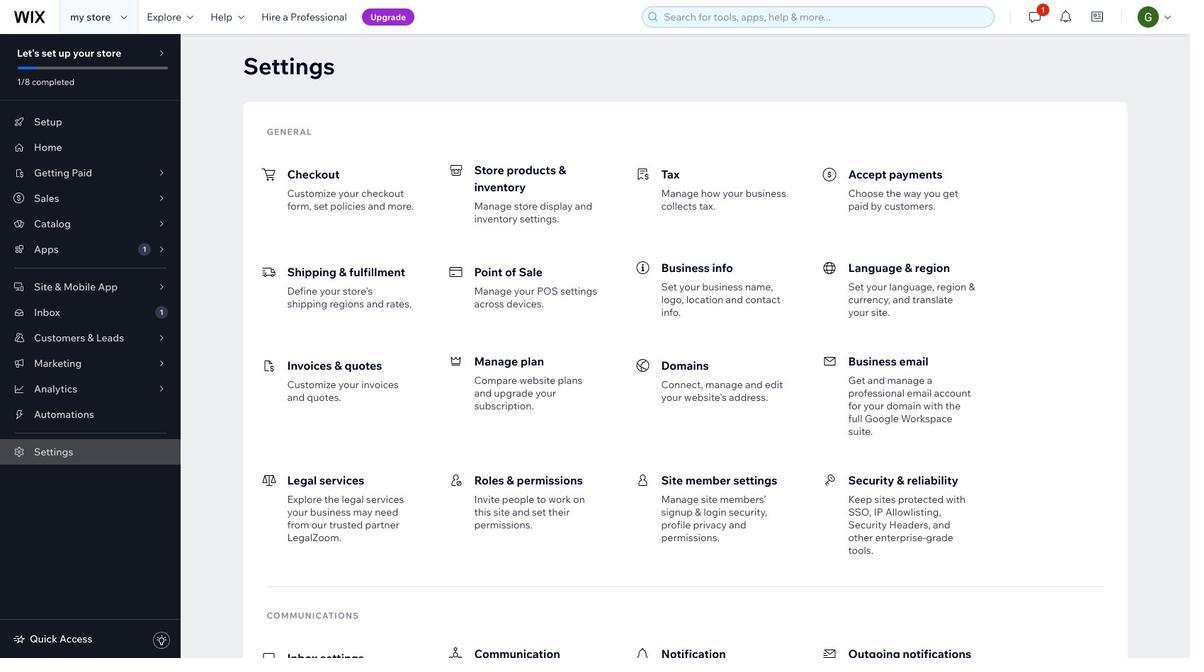 Task type: locate. For each thing, give the bounding box(es) containing it.
general-section element
[[256, 140, 1115, 570]]

Search for tools, apps, help & more... field
[[660, 7, 990, 27]]



Task type: describe. For each thing, give the bounding box(es) containing it.
sidebar element
[[0, 34, 181, 658]]

communications-section element
[[256, 624, 1115, 658]]



Task type: vqa. For each thing, say whether or not it's contained in the screenshot.
Link
no



